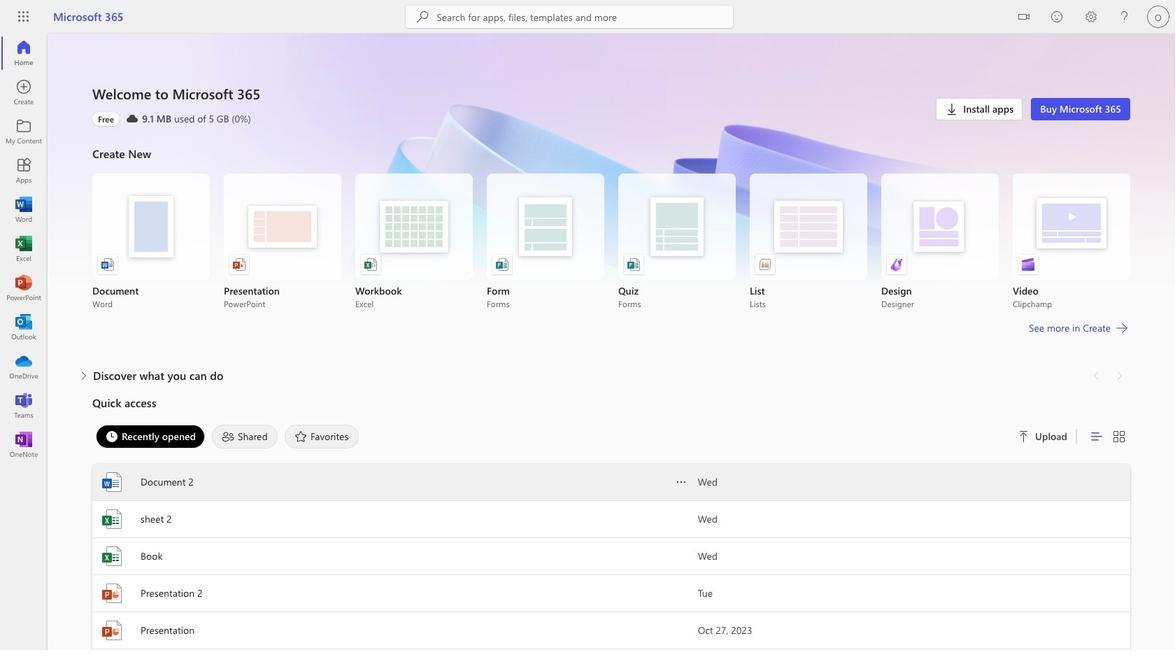 Task type: describe. For each thing, give the bounding box(es) containing it.
new quiz image
[[627, 258, 641, 272]]

word image
[[101, 471, 123, 493]]

powerpoint image
[[101, 619, 123, 642]]

favorites element
[[285, 425, 359, 449]]

create new element
[[92, 143, 1131, 365]]

onenote image
[[17, 438, 31, 452]]

word document image
[[101, 258, 115, 272]]

account manager for orlandogary85@gmail.com image
[[1148, 6, 1170, 28]]

1 tab from the left
[[92, 425, 209, 449]]

onedrive image
[[17, 360, 31, 374]]

outlook image
[[17, 321, 31, 335]]

name book cell
[[92, 545, 698, 568]]

this account doesn't have a microsoft 365 subscription. click to view your benefits. tooltip
[[92, 112, 120, 126]]

home image
[[17, 46, 31, 60]]

my content image
[[17, 125, 31, 139]]

clipchamp video image
[[1022, 258, 1036, 272]]

0 horizontal spatial powerpoint image
[[17, 281, 31, 295]]

excel workbook image
[[364, 258, 378, 272]]

teams image
[[17, 399, 31, 413]]

2 tab from the left
[[209, 425, 281, 449]]

excel image
[[101, 545, 123, 568]]

apps image
[[17, 164, 31, 178]]



Task type: locate. For each thing, give the bounding box(es) containing it.
0 vertical spatial excel image
[[17, 242, 31, 256]]

excel image up excel icon
[[101, 508, 123, 531]]

1 vertical spatial excel image
[[101, 508, 123, 531]]

name presentation 2 cell
[[92, 582, 698, 605]]

0 vertical spatial powerpoint image
[[17, 281, 31, 295]]

list
[[92, 174, 1131, 309]]

name document 2 cell
[[92, 471, 698, 493]]

navigation
[[0, 34, 48, 465]]

recently opened element
[[96, 425, 205, 449]]

designer design image
[[890, 258, 904, 272]]

powerpoint image up powerpoint image
[[101, 582, 123, 605]]

powerpoint image up outlook image
[[17, 281, 31, 295]]

1 horizontal spatial excel image
[[101, 508, 123, 531]]

excel image down word image
[[17, 242, 31, 256]]

banner
[[0, 0, 1176, 36]]

name sheet 2 cell
[[92, 508, 698, 531]]

application
[[0, 34, 1176, 650]]

shared element
[[212, 425, 278, 449]]

powerpoint presentation image
[[232, 258, 246, 272]]

0 horizontal spatial excel image
[[17, 242, 31, 256]]

lists list image
[[759, 258, 773, 272]]

1 vertical spatial powerpoint image
[[101, 582, 123, 605]]

forms survey image
[[496, 258, 510, 272]]

word image
[[17, 203, 31, 217]]

1 horizontal spatial powerpoint image
[[101, 582, 123, 605]]

designer design image
[[890, 258, 904, 272]]

excel image
[[17, 242, 31, 256], [101, 508, 123, 531]]

tab
[[92, 425, 209, 449], [209, 425, 281, 449], [281, 425, 363, 449]]

create image
[[17, 85, 31, 99]]

None search field
[[406, 6, 734, 28]]

Search box. Suggestions appear as you type. search field
[[437, 6, 734, 28]]

powerpoint image
[[17, 281, 31, 295], [101, 582, 123, 605]]

name presentation cell
[[92, 619, 698, 642]]

tab list
[[92, 421, 1002, 452]]

3 tab from the left
[[281, 425, 363, 449]]



Task type: vqa. For each thing, say whether or not it's contained in the screenshot.
1.7 MB used of 5 GB (0.03%)
no



